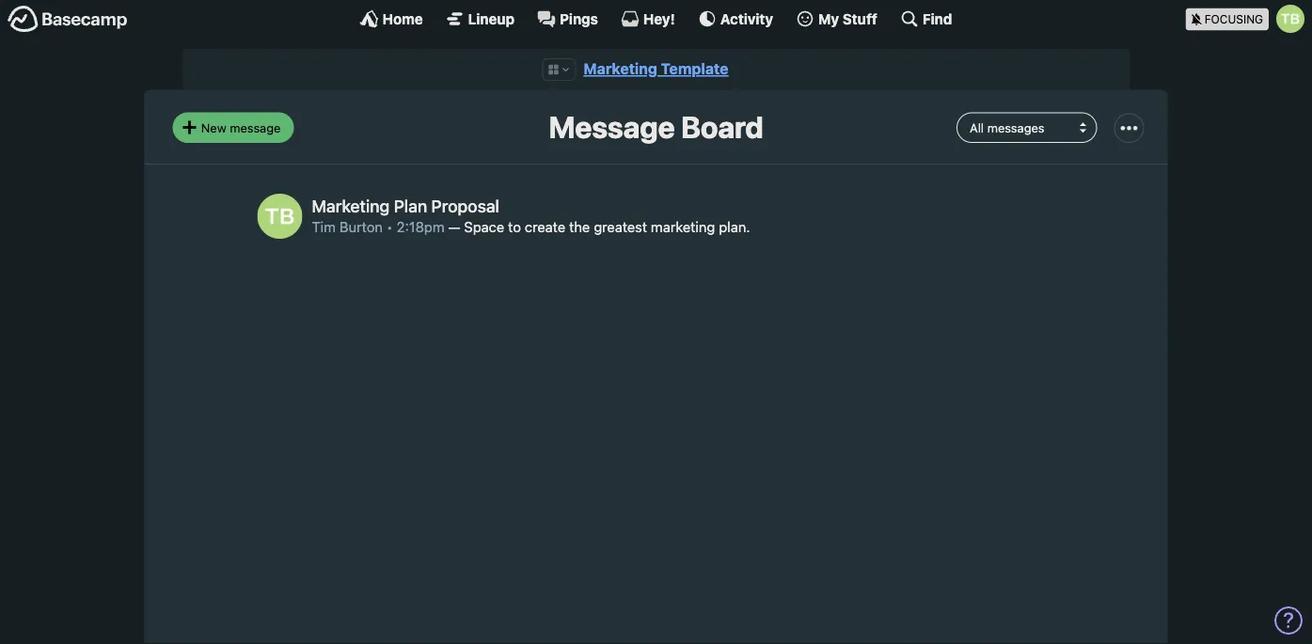 Task type: vqa. For each thing, say whether or not it's contained in the screenshot.
Proposal
yes



Task type: locate. For each thing, give the bounding box(es) containing it.
find
[[923, 10, 952, 27]]

main element
[[0, 0, 1312, 37]]

tim burton image
[[257, 194, 302, 239]]

home
[[383, 10, 423, 27]]

greatest
[[594, 218, 647, 235]]

0 horizontal spatial marketing
[[312, 196, 390, 216]]

template
[[661, 60, 729, 78]]

0 vertical spatial marketing
[[584, 60, 658, 78]]

my stuff button
[[796, 9, 878, 28]]

plan.
[[719, 218, 750, 235]]

pings
[[560, 10, 598, 27]]

my stuff
[[819, 10, 878, 27]]

my
[[819, 10, 839, 27]]

hey!
[[643, 10, 675, 27]]

marketing for template
[[584, 60, 658, 78]]

marketing inside marketing plan proposal tim burton • 2:18pm —           space to create the greatest marketing plan.
[[312, 196, 390, 216]]

create
[[525, 218, 566, 235]]

—
[[448, 218, 460, 235]]

focusing
[[1205, 13, 1264, 26]]

marketing down the hey! popup button
[[584, 60, 658, 78]]

home link
[[360, 9, 423, 28]]

find button
[[900, 9, 952, 28]]

marketing up burton
[[312, 196, 390, 216]]

1 vertical spatial marketing
[[312, 196, 390, 216]]

•
[[387, 218, 393, 235]]

activity
[[721, 10, 773, 27]]

activity link
[[698, 9, 773, 28]]

new message
[[201, 120, 281, 134]]

1 horizontal spatial marketing
[[584, 60, 658, 78]]

pings button
[[537, 9, 598, 28]]

marketing
[[584, 60, 658, 78], [312, 196, 390, 216]]

2:18pm element
[[397, 218, 445, 235]]



Task type: describe. For each thing, give the bounding box(es) containing it.
lineup
[[468, 10, 515, 27]]

message board
[[549, 109, 763, 144]]

marketing for plan
[[312, 196, 390, 216]]

new
[[201, 120, 226, 134]]

switch accounts image
[[8, 5, 128, 34]]

marketing template
[[584, 60, 729, 78]]

focusing button
[[1186, 0, 1312, 37]]

space
[[464, 218, 504, 235]]

hey! button
[[621, 9, 675, 28]]

proposal
[[431, 196, 500, 216]]

marketing template link
[[584, 60, 729, 78]]

lineup link
[[446, 9, 515, 28]]

message
[[230, 120, 281, 134]]

the
[[569, 218, 590, 235]]

board
[[681, 109, 763, 144]]

new message link
[[173, 112, 294, 143]]

burton
[[340, 218, 383, 235]]

2:18pm
[[397, 218, 445, 235]]

tim
[[312, 218, 336, 235]]

plan
[[394, 196, 427, 216]]

to
[[508, 218, 521, 235]]

marketing
[[651, 218, 715, 235]]

message
[[549, 109, 675, 144]]

tim burton image
[[1277, 5, 1305, 33]]

marketing plan proposal tim burton • 2:18pm —           space to create the greatest marketing plan.
[[312, 196, 750, 235]]

stuff
[[843, 10, 878, 27]]



